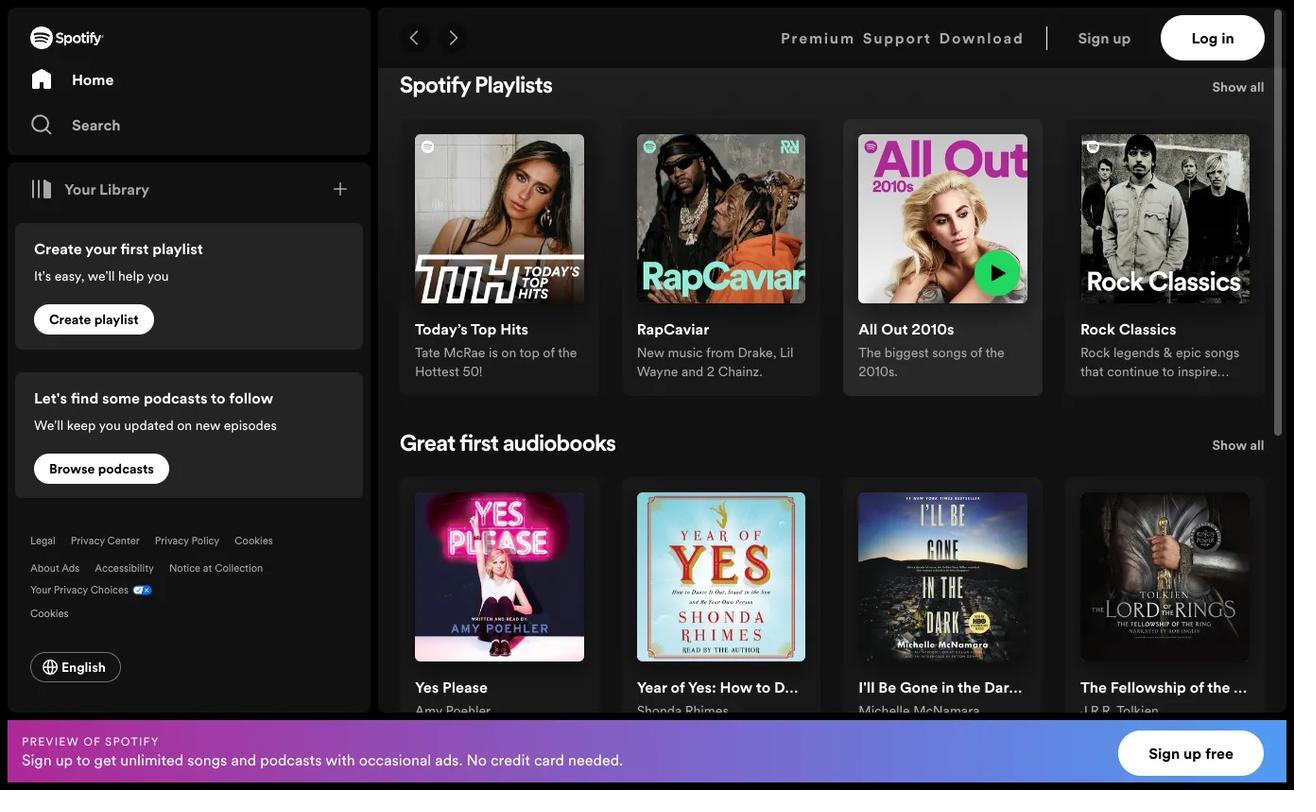 Task type: locate. For each thing, give the bounding box(es) containing it.
show all inside great first audiobooks element
[[1213, 436, 1265, 455]]

and right unlimited
[[231, 749, 256, 770]]

sign inside top bar and user menu element
[[1078, 27, 1110, 48]]

your inside button
[[64, 179, 96, 200]]

and
[[682, 362, 704, 381], [231, 749, 256, 770]]

up inside top bar and user menu element
[[1113, 27, 1131, 48]]

0 horizontal spatial and
[[231, 749, 256, 770]]

ads.
[[435, 749, 463, 770]]

english button
[[30, 652, 121, 683]]

privacy up 'notice'
[[155, 534, 189, 548]]

0 vertical spatial show all
[[1213, 78, 1265, 96]]

cookies down "your privacy choices" button at the left of page
[[30, 607, 69, 621]]

choices
[[90, 583, 129, 598]]

is
[[489, 343, 498, 362]]

home link
[[30, 61, 348, 98]]

podcasts
[[144, 388, 208, 408], [98, 460, 154, 478], [260, 749, 322, 770]]

songs right unlimited
[[187, 749, 227, 770]]

you right help
[[147, 267, 169, 286]]

0 vertical spatial on
[[502, 343, 517, 362]]

up left log
[[1113, 27, 1131, 48]]

up left free
[[1184, 743, 1202, 764]]

show inside spotify playlists element
[[1213, 78, 1248, 96]]

0 horizontal spatial spotify
[[105, 733, 159, 749]]

show for great first audiobooks
[[1213, 436, 1248, 455]]

english
[[61, 658, 106, 677]]

0 vertical spatial all
[[1251, 78, 1265, 96]]

podcasts left with in the bottom of the page
[[260, 749, 322, 770]]

go back image
[[408, 30, 423, 45]]

privacy for privacy policy
[[155, 534, 189, 548]]

spotify
[[400, 76, 471, 98], [105, 733, 159, 749]]

2 the from the left
[[986, 343, 1005, 362]]

mcnamara
[[914, 701, 980, 720]]

1 vertical spatial spotify
[[105, 733, 159, 749]]

to up new
[[211, 388, 226, 408]]

0 horizontal spatial cookies
[[30, 607, 69, 621]]

1 vertical spatial show
[[1213, 436, 1248, 455]]

log in
[[1192, 27, 1235, 48]]

all
[[859, 318, 878, 339]]

on
[[502, 343, 517, 362], [177, 416, 192, 435]]

create inside "button"
[[49, 310, 91, 329]]

privacy up ads
[[71, 534, 105, 548]]

1 show all link from the top
[[1213, 76, 1265, 104]]

today's top hits link
[[415, 318, 529, 343]]

1 vertical spatial songs
[[187, 749, 227, 770]]

all for spotify playlists
[[1251, 78, 1265, 96]]

show all link for spotify playlists
[[1213, 76, 1265, 104]]

1 vertical spatial podcasts
[[98, 460, 154, 478]]

sign inside preview of spotify sign up to get unlimited songs and podcasts with occasional ads. no credit card needed.
[[22, 749, 52, 770]]

0 horizontal spatial to
[[76, 749, 90, 770]]

your left library
[[64, 179, 96, 200]]

the
[[558, 343, 578, 362], [986, 343, 1005, 362]]

yes please link
[[415, 677, 488, 701]]

the inside all out 2010s the biggest songs of the 2010s.
[[986, 343, 1005, 362]]

new
[[195, 416, 220, 435]]

1 horizontal spatial cookies link
[[235, 534, 273, 548]]

mcrae
[[444, 343, 486, 362]]

rapcaviar
[[637, 318, 710, 339]]

to inside preview of spotify sign up to get unlimited songs and podcasts with occasional ads. no credit card needed.
[[76, 749, 90, 770]]

2 horizontal spatial up
[[1184, 743, 1202, 764]]

first right great
[[460, 434, 499, 456]]

privacy for privacy center
[[71, 534, 105, 548]]

top
[[520, 343, 540, 362]]

up inside preview of spotify sign up to get unlimited songs and podcasts with occasional ads. no credit card needed.
[[55, 749, 73, 770]]

your
[[64, 179, 96, 200], [30, 583, 51, 598]]

0 vertical spatial you
[[147, 267, 169, 286]]

of inside today's top hits tate mcrae is on top of the hottest 50!
[[543, 343, 555, 362]]

music
[[668, 343, 703, 362]]

0 vertical spatial and
[[682, 362, 704, 381]]

new
[[637, 343, 665, 362]]

create inside create your first playlist it's easy, we'll help you
[[34, 238, 82, 259]]

your privacy choices button
[[30, 583, 129, 598]]

you
[[147, 267, 169, 286], [99, 416, 121, 435]]

1 horizontal spatial songs
[[933, 343, 968, 362]]

drake,
[[738, 343, 777, 362]]

download button
[[939, 15, 1024, 61]]

your privacy choices
[[30, 583, 129, 598]]

on right 'is'
[[502, 343, 517, 362]]

preview of spotify sign up to get unlimited songs and podcasts with occasional ads. no credit card needed.
[[22, 733, 623, 770]]

and inside preview of spotify sign up to get unlimited songs and podcasts with occasional ads. no credit card needed.
[[231, 749, 256, 770]]

1 vertical spatial first
[[460, 434, 499, 456]]

privacy down ads
[[54, 583, 88, 598]]

main element
[[8, 8, 371, 713]]

you inside let's find some podcasts to follow we'll keep you updated on new episodes
[[99, 416, 121, 435]]

0 vertical spatial first
[[120, 238, 149, 259]]

1 horizontal spatial playlist
[[152, 238, 203, 259]]

to inside let's find some podcasts to follow we'll keep you updated on new episodes
[[211, 388, 226, 408]]

1 vertical spatial your
[[30, 583, 51, 598]]

2 horizontal spatial sign
[[1149, 743, 1180, 764]]

of right biggest
[[971, 343, 983, 362]]

0 vertical spatial podcasts
[[144, 388, 208, 408]]

playlist
[[152, 238, 203, 259], [94, 310, 139, 329]]

1 horizontal spatial cookies
[[235, 534, 273, 548]]

the right biggest
[[986, 343, 1005, 362]]

1 vertical spatial to
[[76, 749, 90, 770]]

2 show all link from the top
[[1213, 434, 1265, 462]]

2 all from the top
[[1251, 436, 1265, 455]]

playlist inside create your first playlist it's easy, we'll help you
[[152, 238, 203, 259]]

spotify down go forward icon
[[400, 76, 471, 98]]

2010s.
[[859, 362, 898, 381]]

shonda rhimes
[[637, 701, 729, 720]]

show all inside spotify playlists element
[[1213, 78, 1265, 96]]

create down easy,
[[49, 310, 91, 329]]

the
[[859, 343, 882, 362]]

0 horizontal spatial of
[[83, 733, 101, 749]]

1 horizontal spatial up
[[1113, 27, 1131, 48]]

cookies link down "your privacy choices" button at the left of page
[[30, 601, 84, 622]]

2 show from the top
[[1213, 436, 1248, 455]]

cookies link up collection
[[235, 534, 273, 548]]

0 horizontal spatial you
[[99, 416, 121, 435]]

browse podcasts link
[[34, 454, 169, 484]]

1 the from the left
[[558, 343, 578, 362]]

from
[[707, 343, 735, 362]]

at
[[203, 562, 212, 576]]

1 horizontal spatial on
[[502, 343, 517, 362]]

podcasts down updated
[[98, 460, 154, 478]]

1 vertical spatial on
[[177, 416, 192, 435]]

let's
[[34, 388, 67, 408]]

and left 2
[[682, 362, 704, 381]]

playlist right your on the left top of page
[[152, 238, 203, 259]]

keep
[[67, 416, 96, 435]]

first up help
[[120, 238, 149, 259]]

the right "top"
[[558, 343, 578, 362]]

library
[[99, 179, 149, 200]]

spotify inside preview of spotify sign up to get unlimited songs and podcasts with occasional ads. no credit card needed.
[[105, 733, 159, 749]]

your down the about
[[30, 583, 51, 598]]

all for great first audiobooks
[[1251, 436, 1265, 455]]

card
[[534, 749, 564, 770]]

show all for spotify playlists
[[1213, 78, 1265, 96]]

great first audiobooks element
[[400, 434, 1265, 750]]

1 horizontal spatial you
[[147, 267, 169, 286]]

create up easy,
[[34, 238, 82, 259]]

you inside create your first playlist it's easy, we'll help you
[[147, 267, 169, 286]]

browse podcasts
[[49, 460, 154, 478]]

1 vertical spatial show all link
[[1213, 434, 1265, 462]]

all inside spotify playlists element
[[1251, 78, 1265, 96]]

0 horizontal spatial first
[[120, 238, 149, 259]]

0 vertical spatial to
[[211, 388, 226, 408]]

great first audiobooks link
[[400, 434, 616, 456]]

sign for sign up free
[[1149, 743, 1180, 764]]

0 horizontal spatial playlist
[[94, 310, 139, 329]]

of right "top"
[[543, 343, 555, 362]]

1 horizontal spatial your
[[64, 179, 96, 200]]

all inside great first audiobooks element
[[1251, 436, 1265, 455]]

50!
[[463, 362, 483, 381]]

shonda
[[637, 701, 682, 720]]

to left get
[[76, 749, 90, 770]]

sign up
[[1078, 27, 1131, 48]]

1 vertical spatial cookies
[[30, 607, 69, 621]]

1 horizontal spatial sign
[[1078, 27, 1110, 48]]

create
[[34, 238, 82, 259], [49, 310, 91, 329]]

create for your
[[34, 238, 82, 259]]

2 vertical spatial podcasts
[[260, 749, 322, 770]]

2 horizontal spatial of
[[971, 343, 983, 362]]

premium support download
[[781, 27, 1024, 48]]

2
[[707, 362, 715, 381]]

0 vertical spatial show all link
[[1213, 76, 1265, 104]]

0 horizontal spatial cookies link
[[30, 601, 84, 622]]

tolkien
[[1117, 701, 1159, 720]]

we'll
[[88, 267, 115, 286]]

1 all from the top
[[1251, 78, 1265, 96]]

up left get
[[55, 749, 73, 770]]

lil
[[780, 343, 794, 362]]

2 show all from the top
[[1213, 436, 1265, 455]]

all out 2010s link
[[859, 318, 955, 343]]

songs down the 2010s
[[933, 343, 968, 362]]

on left new
[[177, 416, 192, 435]]

0 horizontal spatial on
[[177, 416, 192, 435]]

spotify right preview
[[105, 733, 159, 749]]

songs
[[933, 343, 968, 362], [187, 749, 227, 770]]

1 horizontal spatial of
[[543, 343, 555, 362]]

unlimited
[[120, 749, 184, 770]]

1 horizontal spatial spotify
[[400, 76, 471, 98]]

0 vertical spatial songs
[[933, 343, 968, 362]]

0 vertical spatial cookies
[[235, 534, 273, 548]]

show all link for great first audiobooks
[[1213, 434, 1265, 462]]

of right preview
[[83, 733, 101, 749]]

1 vertical spatial you
[[99, 416, 121, 435]]

preview
[[22, 733, 79, 749]]

spotify playlists element
[[400, 76, 1265, 396]]

let's find some podcasts to follow we'll keep you updated on new episodes
[[34, 388, 277, 435]]

browse
[[49, 460, 95, 478]]

0 horizontal spatial sign
[[22, 749, 52, 770]]

1 vertical spatial all
[[1251, 436, 1265, 455]]

cookies
[[235, 534, 273, 548], [30, 607, 69, 621]]

0 vertical spatial playlist
[[152, 238, 203, 259]]

wayne
[[637, 362, 679, 381]]

1 show all from the top
[[1213, 78, 1265, 96]]

of inside preview of spotify sign up to get unlimited songs and podcasts with occasional ads. no credit card needed.
[[83, 733, 101, 749]]

you right keep
[[99, 416, 121, 435]]

1 horizontal spatial first
[[460, 434, 499, 456]]

playlist down help
[[94, 310, 139, 329]]

1 show from the top
[[1213, 78, 1248, 96]]

0 vertical spatial your
[[64, 179, 96, 200]]

needed.
[[568, 749, 623, 770]]

1 horizontal spatial and
[[682, 362, 704, 381]]

top
[[471, 318, 497, 339]]

up
[[1113, 27, 1131, 48], [1184, 743, 1202, 764], [55, 749, 73, 770]]

cookies up collection
[[235, 534, 273, 548]]

about ads
[[30, 562, 80, 576]]

1 vertical spatial playlist
[[94, 310, 139, 329]]

0 vertical spatial show
[[1213, 78, 1248, 96]]

sign
[[1078, 27, 1110, 48], [1149, 743, 1180, 764], [22, 749, 52, 770]]

0 horizontal spatial the
[[558, 343, 578, 362]]

1 vertical spatial and
[[231, 749, 256, 770]]

search link
[[30, 106, 348, 144]]

0 vertical spatial cookies link
[[235, 534, 273, 548]]

find
[[71, 388, 99, 408]]

0 horizontal spatial your
[[30, 583, 51, 598]]

0 vertical spatial create
[[34, 238, 82, 259]]

0 horizontal spatial songs
[[187, 749, 227, 770]]

0 horizontal spatial up
[[55, 749, 73, 770]]

show all
[[1213, 78, 1265, 96], [1213, 436, 1265, 455]]

classics
[[1119, 318, 1177, 339]]

tate
[[415, 343, 441, 362]]

episodes
[[224, 416, 277, 435]]

show inside great first audiobooks element
[[1213, 436, 1248, 455]]

1 horizontal spatial the
[[986, 343, 1005, 362]]

1 vertical spatial create
[[49, 310, 91, 329]]

policy
[[191, 534, 220, 548]]

1 horizontal spatial to
[[211, 388, 226, 408]]

1 vertical spatial show all
[[1213, 436, 1265, 455]]

podcasts up updated
[[144, 388, 208, 408]]



Task type: describe. For each thing, give the bounding box(es) containing it.
it's
[[34, 267, 51, 286]]

support button
[[863, 15, 932, 61]]

sign up button
[[1071, 15, 1161, 61]]

no
[[467, 749, 487, 770]]

go forward image
[[446, 30, 461, 45]]

today's
[[415, 318, 468, 339]]

playlist inside "button"
[[94, 310, 139, 329]]

and inside rapcaviar new music from drake, lil wayne and 2 chainz.
[[682, 362, 704, 381]]

hottest
[[415, 362, 460, 381]]

all out 2010s the biggest songs of the 2010s.
[[859, 318, 1005, 381]]

2010s
[[912, 318, 955, 339]]

accessibility link
[[95, 562, 154, 576]]

create your first playlist it's easy, we'll help you
[[34, 238, 203, 286]]

spotify playlists
[[400, 76, 553, 98]]

california consumer privacy act (ccpa) opt-out icon image
[[129, 583, 152, 601]]

create playlist
[[49, 310, 139, 329]]

sign up free button
[[1119, 731, 1264, 776]]

your
[[85, 238, 117, 259]]

up for sign up free
[[1184, 743, 1202, 764]]

today's top hits tate mcrae is on top of the hottest 50!
[[415, 318, 578, 381]]

center
[[107, 534, 140, 548]]

your library
[[64, 179, 149, 200]]

1 vertical spatial cookies link
[[30, 601, 84, 622]]

log in button
[[1161, 15, 1265, 61]]

rhimes
[[686, 701, 729, 720]]

about ads link
[[30, 562, 80, 576]]

great
[[400, 434, 456, 456]]

legal link
[[30, 534, 56, 548]]

some
[[102, 388, 140, 408]]

songs inside all out 2010s the biggest songs of the 2010s.
[[933, 343, 968, 362]]

of inside all out 2010s the biggest songs of the 2010s.
[[971, 343, 983, 362]]

with
[[325, 749, 355, 770]]

podcasts inside let's find some podcasts to follow we'll keep you updated on new episodes
[[144, 388, 208, 408]]

easy,
[[55, 267, 85, 286]]

you for first
[[147, 267, 169, 286]]

search
[[72, 114, 121, 135]]

up for sign up
[[1113, 27, 1131, 48]]

amy
[[415, 701, 443, 720]]

you for some
[[99, 416, 121, 435]]

rock classics link
[[1081, 318, 1177, 343]]

in
[[1222, 27, 1235, 48]]

your for your library
[[64, 179, 96, 200]]

rapcaviar new music from drake, lil wayne and 2 chainz.
[[637, 318, 794, 381]]

sign for sign up
[[1078, 27, 1110, 48]]

privacy center link
[[71, 534, 140, 548]]

podcasts inside preview of spotify sign up to get unlimited songs and podcasts with occasional ads. no credit card needed.
[[260, 749, 322, 770]]

j.r.r. tolkien
[[1081, 701, 1159, 720]]

credit
[[491, 749, 530, 770]]

follow
[[229, 388, 273, 408]]

ads
[[62, 562, 80, 576]]

great first audiobooks
[[400, 434, 616, 456]]

show all for great first audiobooks
[[1213, 436, 1265, 455]]

on inside let's find some podcasts to follow we'll keep you updated on new episodes
[[177, 416, 192, 435]]

create playlist button
[[34, 304, 154, 335]]

top bar and user menu element
[[378, 8, 1287, 68]]

chainz.
[[719, 362, 763, 381]]

create for playlist
[[49, 310, 91, 329]]

poehler
[[446, 701, 491, 720]]

audiobooks
[[503, 434, 616, 456]]

show for spotify playlists
[[1213, 78, 1248, 96]]

sign up free
[[1149, 743, 1234, 764]]

your library button
[[23, 170, 157, 208]]

biggest
[[885, 343, 929, 362]]

legal
[[30, 534, 56, 548]]

notice at collection
[[169, 562, 263, 576]]

out
[[882, 318, 908, 339]]

accessibility
[[95, 562, 154, 576]]

first inside create your first playlist it's easy, we'll help you
[[120, 238, 149, 259]]

download
[[939, 27, 1024, 48]]

home
[[72, 69, 114, 90]]

premium button
[[781, 15, 855, 61]]

please
[[443, 677, 488, 697]]

occasional
[[359, 749, 431, 770]]

privacy policy link
[[155, 534, 220, 548]]

the inside today's top hits tate mcrae is on top of the hottest 50!
[[558, 343, 578, 362]]

rock
[[1081, 318, 1116, 339]]

playlists
[[475, 76, 553, 98]]

your for your privacy choices
[[30, 583, 51, 598]]

rock classics
[[1081, 318, 1177, 339]]

j.r.r.
[[1081, 701, 1114, 720]]

hits
[[501, 318, 529, 339]]

rapcaviar link
[[637, 318, 710, 343]]

privacy policy
[[155, 534, 220, 548]]

0 vertical spatial spotify
[[400, 76, 471, 98]]

notice at collection link
[[169, 562, 263, 576]]

songs inside preview of spotify sign up to get unlimited songs and podcasts with occasional ads. no credit card needed.
[[187, 749, 227, 770]]

yes please amy poehler
[[415, 677, 491, 720]]

about
[[30, 562, 59, 576]]

on inside today's top hits tate mcrae is on top of the hottest 50!
[[502, 343, 517, 362]]

premium
[[781, 27, 855, 48]]

michelle
[[859, 701, 910, 720]]

spotify image
[[30, 26, 104, 49]]

free
[[1205, 743, 1234, 764]]



Task type: vqa. For each thing, say whether or not it's contained in the screenshot.
Title on the top of page
no



